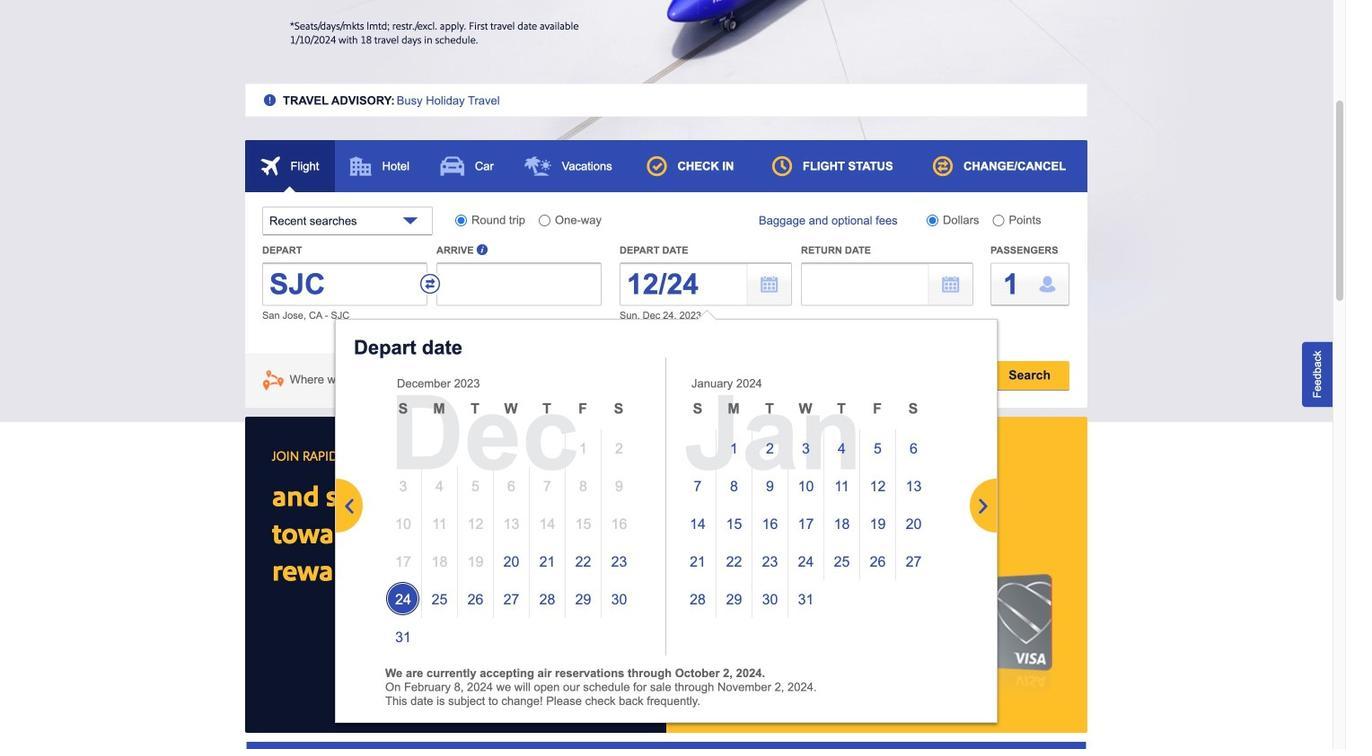 Task type: vqa. For each thing, say whether or not it's contained in the screenshot.
2nd 'Tuesday' cell from left
yes



Task type: describe. For each thing, give the bounding box(es) containing it.
wednesday cell for thursday cell related to friday cell associated with 1st saturday cell from right
[[788, 392, 824, 430]]

tuesday cell for friday cell associated with second saturday cell from the right monday cell
[[457, 392, 493, 430]]

Return date in mm/dd/yyyy format, valid dates from Dec 24, 2023 to Oct 2, 2024. To use a date picker press the down arrow. text field
[[802, 263, 974, 306]]

wednesday cell for thursday cell for friday cell associated with second saturday cell from the right
[[493, 392, 529, 430]]

Passengers count. Opens flyout. text field
[[991, 263, 1070, 306]]

sunday cell for friday cell associated with second saturday cell from the right monday cell
[[385, 392, 421, 430]]

thursday cell for friday cell associated with second saturday cell from the right
[[529, 392, 565, 430]]

sunday cell for friday cell associated with 1st saturday cell from right's monday cell
[[680, 392, 716, 430]]



Task type: locate. For each thing, give the bounding box(es) containing it.
friday cell for 1st saturday cell from right
[[860, 392, 896, 430]]

None text field
[[262, 263, 428, 306]]

2 wednesday cell from the left
[[788, 392, 824, 430]]

1 friday cell from the left
[[565, 392, 601, 430]]

0 horizontal spatial sunday cell
[[385, 392, 421, 430]]

1 horizontal spatial friday cell
[[860, 392, 896, 430]]

tuesday cell
[[457, 392, 493, 430], [752, 392, 788, 430]]

1 horizontal spatial tuesday cell
[[752, 392, 788, 430]]

1 horizontal spatial sunday cell
[[680, 392, 716, 430]]

0 horizontal spatial tuesday cell
[[457, 392, 493, 430]]

None text field
[[437, 263, 602, 306]]

2 sunday cell from the left
[[680, 392, 716, 430]]

tab list
[[245, 140, 1088, 213]]

monday cell
[[421, 392, 457, 430], [716, 392, 752, 430]]

thursday cell
[[529, 392, 565, 430], [824, 392, 860, 430]]

1 monday cell from the left
[[421, 392, 457, 430]]

friday cell for second saturday cell from the right
[[565, 392, 601, 430]]

2 tuesday cell from the left
[[752, 392, 788, 430]]

1 horizontal spatial thursday cell
[[824, 392, 860, 430]]

monday cell for friday cell associated with second saturday cell from the right
[[421, 392, 457, 430]]

tuesday cell for friday cell associated with 1st saturday cell from right's monday cell
[[752, 392, 788, 430]]

0 horizontal spatial saturday cell
[[601, 392, 637, 430]]

0 horizontal spatial friday cell
[[565, 392, 601, 430]]

0 horizontal spatial thursday cell
[[529, 392, 565, 430]]

0 horizontal spatial wednesday cell
[[493, 392, 529, 430]]

wednesday cell
[[493, 392, 529, 430], [788, 392, 824, 430]]

0 horizontal spatial monday cell
[[421, 392, 457, 430]]

2 thursday cell from the left
[[824, 392, 860, 430]]

1 tuesday cell from the left
[[457, 392, 493, 430]]

2 monday cell from the left
[[716, 392, 752, 430]]

1 thursday cell from the left
[[529, 392, 565, 430]]

friday cell
[[565, 392, 601, 430], [860, 392, 896, 430]]

thursday cell for friday cell associated with 1st saturday cell from right
[[824, 392, 860, 430]]

sunday cell
[[385, 392, 421, 430], [680, 392, 716, 430]]

None radio
[[456, 215, 467, 226], [927, 215, 939, 226], [993, 215, 1005, 226], [456, 215, 467, 226], [927, 215, 939, 226], [993, 215, 1005, 226]]

Recent searches text field
[[262, 207, 433, 235]]

saturday cell
[[601, 392, 637, 430], [896, 392, 932, 430]]

1 saturday cell from the left
[[601, 392, 637, 430]]

1 horizontal spatial wednesday cell
[[788, 392, 824, 430]]

None radio
[[539, 215, 551, 226]]

1 sunday cell from the left
[[385, 392, 421, 430]]

2 friday cell from the left
[[860, 392, 896, 430]]

1 horizontal spatial saturday cell
[[896, 392, 932, 430]]

monday cell for friday cell associated with 1st saturday cell from right
[[716, 392, 752, 430]]

Depart Date in mm/dd/yyyy format, valid dates from Dec 20, 2023 to Oct 2, 2024. To use a date picker press the down arrow. text field
[[620, 263, 793, 306]]

1 wednesday cell from the left
[[493, 392, 529, 430]]

2 saturday cell from the left
[[896, 392, 932, 430]]

1 horizontal spatial monday cell
[[716, 392, 752, 430]]



